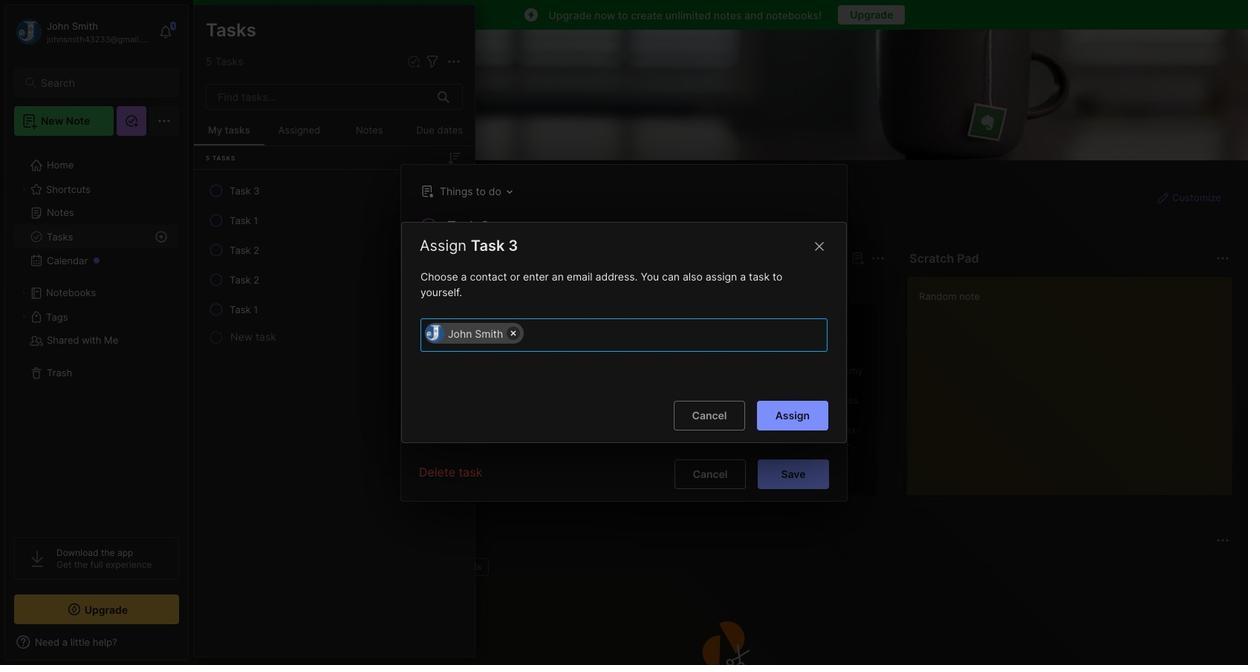 Task type: describe. For each thing, give the bounding box(es) containing it.
Start writing… text field
[[920, 277, 1232, 484]]

Find tasks… text field
[[209, 85, 429, 109]]

john smith image
[[425, 324, 444, 343]]

none search field inside main element
[[41, 74, 166, 91]]

task 3 0 cell
[[230, 184, 260, 198]]

close image
[[811, 238, 829, 256]]

main element
[[0, 0, 193, 666]]

expand tags image
[[19, 313, 28, 322]]

2 horizontal spatial tab
[[447, 559, 489, 577]]

task 1 1 cell
[[230, 213, 258, 228]]

task 2 2 cell
[[230, 243, 259, 258]]

2 row from the top
[[200, 207, 469, 234]]

0 horizontal spatial tab
[[221, 276, 264, 294]]



Task type: vqa. For each thing, say whether or not it's contained in the screenshot.
Task 2 2 "CELL"
yes



Task type: locate. For each thing, give the bounding box(es) containing it.
tab
[[221, 276, 264, 294], [270, 276, 330, 294], [447, 559, 489, 577]]

5 row from the top
[[200, 297, 469, 323]]

expand notebooks image
[[19, 289, 28, 298]]

tab list
[[221, 276, 883, 294]]

None search field
[[41, 74, 166, 91]]

Search text field
[[41, 76, 166, 90]]

tree inside main element
[[5, 145, 188, 525]]

tree
[[5, 145, 188, 525]]

new task image
[[407, 54, 421, 69]]

4 row from the top
[[200, 267, 469, 294]]

1 horizontal spatial tab
[[270, 276, 330, 294]]

task 1 4 cell
[[230, 302, 258, 317]]

row
[[200, 178, 469, 204], [200, 207, 469, 234], [200, 237, 469, 264], [200, 267, 469, 294], [200, 297, 469, 323]]

3 row from the top
[[200, 237, 469, 264]]

task 2 3 cell
[[230, 273, 259, 288]]

1 row from the top
[[200, 178, 469, 204]]

row group
[[194, 176, 475, 349], [218, 303, 1249, 505]]



